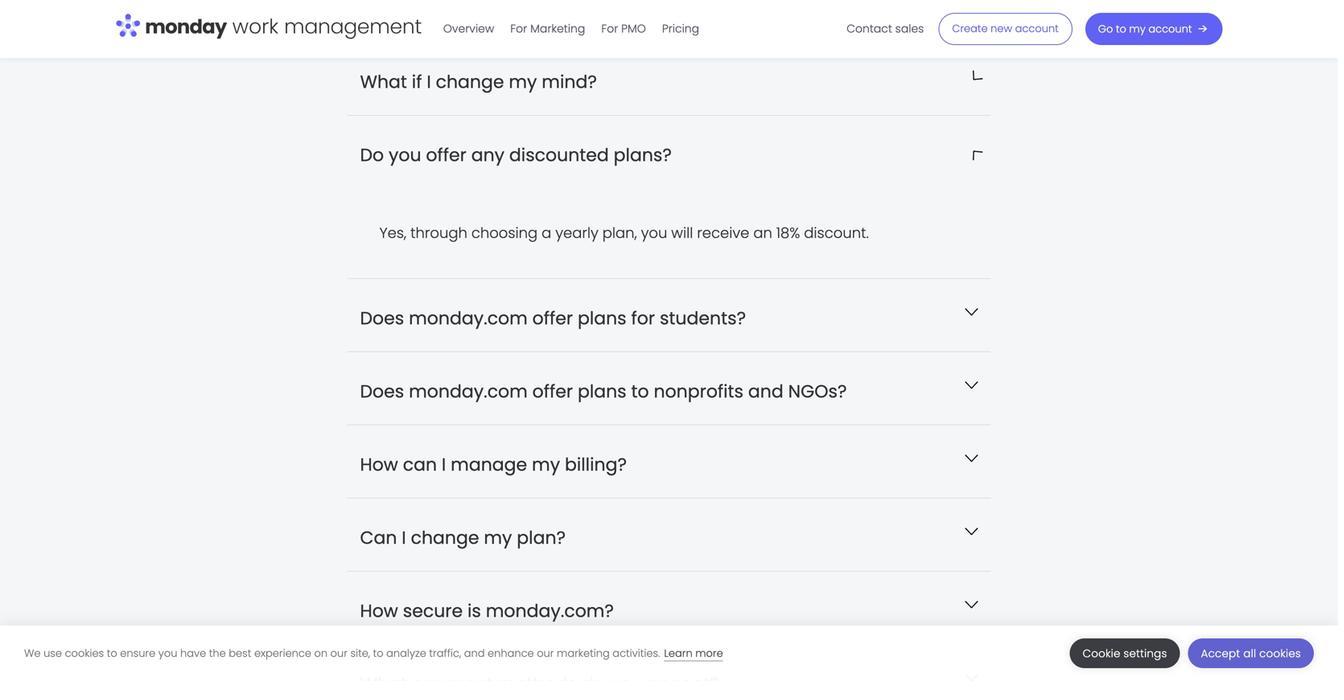 Task type: vqa. For each thing, say whether or not it's contained in the screenshot.
second list from the left
no



Task type: describe. For each thing, give the bounding box(es) containing it.
for pmo link
[[593, 16, 654, 42]]

site,
[[351, 647, 370, 661]]

manage
[[451, 453, 527, 477]]

discounted
[[509, 143, 609, 167]]

you inside dialog
[[158, 647, 177, 661]]

what if i change my mind? button
[[347, 43, 991, 115]]

monday.com for does monday.com offer plans to nonprofits and ngos?
[[409, 379, 528, 404]]

to left ensure
[[107, 647, 117, 661]]

monday.com for does monday.com offer plans for students?
[[409, 306, 528, 331]]

do
[[360, 143, 384, 167]]

yes, through choosing a yearly plan, you will receive an 18% discount.
[[380, 223, 869, 243]]

does for does monday.com offer plans for students?
[[360, 306, 404, 331]]

monday.com?
[[486, 599, 614, 624]]

an
[[754, 223, 773, 243]]

create new account button
[[939, 13, 1073, 45]]

cookie
[[1083, 647, 1121, 662]]

2 our from the left
[[537, 647, 554, 661]]

create new account
[[952, 21, 1059, 36]]

for pmo
[[602, 21, 646, 37]]

ngos?
[[789, 379, 847, 404]]

ensure
[[120, 647, 156, 661]]

how can i manage my billing? button
[[347, 426, 991, 498]]

contact
[[847, 21, 893, 37]]

for for for marketing
[[511, 21, 527, 37]]

does for does monday.com offer plans to nonprofits and ngos?
[[360, 379, 404, 404]]

marketing
[[531, 21, 585, 37]]

activities.
[[613, 647, 660, 661]]

the
[[209, 647, 226, 661]]

if
[[412, 69, 422, 94]]

students?
[[660, 306, 746, 331]]

go
[[1099, 22, 1113, 36]]

we
[[24, 647, 41, 661]]

sales
[[896, 21, 924, 37]]

overview link
[[435, 16, 503, 42]]

use
[[44, 647, 62, 661]]

plans?
[[614, 143, 672, 167]]

pricing
[[662, 21, 700, 37]]

mind?
[[542, 69, 597, 94]]

0 horizontal spatial and
[[464, 647, 485, 661]]

what if i change my mind?
[[360, 69, 597, 94]]

overview
[[443, 21, 494, 37]]

you inside region
[[641, 223, 668, 243]]

plans for to
[[578, 379, 627, 404]]

can i change my plan? button
[[347, 499, 991, 571]]

dialog containing cookie settings
[[0, 626, 1339, 682]]

what
[[360, 69, 407, 94]]

contact sales link
[[839, 16, 932, 42]]

to inside go to my account button
[[1116, 22, 1127, 36]]

does monday.com offer plans for students? button
[[347, 279, 991, 352]]

receive
[[697, 223, 750, 243]]

account inside button
[[1016, 21, 1059, 36]]

cookies for use
[[65, 647, 104, 661]]

do you offer any discounted plans?
[[360, 143, 672, 167]]

for marketing
[[511, 21, 585, 37]]

does monday.com offer plans to nonprofits and ngos?
[[360, 379, 847, 404]]

yearly
[[556, 223, 599, 243]]

can
[[403, 453, 437, 477]]

how secure is monday.com? button
[[347, 572, 991, 645]]

for marketing link
[[503, 16, 593, 42]]

pmo
[[621, 21, 646, 37]]

plans for for
[[578, 306, 627, 331]]

account inside button
[[1149, 22, 1193, 36]]

accept all cookies
[[1201, 647, 1302, 662]]

i for if
[[427, 69, 431, 94]]

my inside button
[[1130, 22, 1146, 36]]

how for how can i manage my billing?
[[360, 453, 398, 477]]



Task type: locate. For each thing, give the bounding box(es) containing it.
2 for from the left
[[602, 21, 618, 37]]

you left have
[[158, 647, 177, 661]]

does monday.com offer plans to nonprofits and ngos? button
[[347, 352, 991, 425]]

to inside does monday.com offer plans to nonprofits and ngos? dropdown button
[[632, 379, 649, 404]]

do you offer any discounted plans? button
[[347, 116, 991, 188]]

our right "on"
[[331, 647, 348, 661]]

my left billing?
[[532, 453, 560, 477]]

0 vertical spatial you
[[389, 143, 421, 167]]

offer inside does monday.com offer plans for students? dropdown button
[[533, 306, 573, 331]]

have
[[180, 647, 206, 661]]

0 vertical spatial plans
[[578, 306, 627, 331]]

you inside dropdown button
[[389, 143, 421, 167]]

and
[[749, 379, 784, 404], [464, 647, 485, 661]]

0 vertical spatial offer
[[426, 143, 467, 167]]

0 vertical spatial i
[[427, 69, 431, 94]]

to left the nonprofits
[[632, 379, 649, 404]]

plans inside dropdown button
[[578, 379, 627, 404]]

1 does from the top
[[360, 306, 404, 331]]

0 horizontal spatial our
[[331, 647, 348, 661]]

experience
[[254, 647, 311, 661]]

1 cookies from the left
[[65, 647, 104, 661]]

2 vertical spatial i
[[402, 526, 406, 550]]

0 horizontal spatial cookies
[[65, 647, 104, 661]]

1 plans from the top
[[578, 306, 627, 331]]

plans inside dropdown button
[[578, 306, 627, 331]]

and right traffic,
[[464, 647, 485, 661]]

1 horizontal spatial cookies
[[1260, 647, 1302, 662]]

learn
[[664, 647, 693, 661]]

create
[[952, 21, 988, 36]]

1 horizontal spatial you
[[389, 143, 421, 167]]

2 horizontal spatial i
[[442, 453, 446, 477]]

account
[[1016, 21, 1059, 36], [1149, 22, 1193, 36]]

1 vertical spatial monday.com
[[409, 379, 528, 404]]

monday.com work management image
[[116, 11, 422, 44]]

1 our from the left
[[331, 647, 348, 661]]

offer for discounted
[[426, 143, 467, 167]]

analyze
[[386, 647, 426, 661]]

1 vertical spatial does
[[360, 379, 404, 404]]

my inside "dropdown button"
[[532, 453, 560, 477]]

i inside "can i change my plan?" dropdown button
[[402, 526, 406, 550]]

for left pmo on the top left of the page
[[602, 21, 618, 37]]

i inside how can i manage my billing? "dropdown button"
[[442, 453, 446, 477]]

billing?
[[565, 453, 627, 477]]

0 horizontal spatial for
[[511, 21, 527, 37]]

to right "site,"
[[373, 647, 384, 661]]

0 vertical spatial monday.com
[[409, 306, 528, 331]]

yes,
[[380, 223, 407, 243]]

all
[[1244, 647, 1257, 662]]

1 vertical spatial how
[[360, 599, 398, 624]]

plans up billing?
[[578, 379, 627, 404]]

enhance
[[488, 647, 534, 661]]

cookies right use
[[65, 647, 104, 661]]

contact sales
[[847, 21, 924, 37]]

cookies inside button
[[1260, 647, 1302, 662]]

secure
[[403, 599, 463, 624]]

offer inside do you offer any discounted plans? dropdown button
[[426, 143, 467, 167]]

0 vertical spatial and
[[749, 379, 784, 404]]

settings
[[1124, 647, 1168, 662]]

dialog
[[0, 626, 1339, 682]]

plans left for
[[578, 306, 627, 331]]

we use cookies to ensure you have the best experience on our site, to analyze traffic, and enhance our marketing activities. learn more
[[24, 647, 723, 661]]

offer for to
[[533, 379, 573, 404]]

can
[[360, 526, 397, 550]]

pricing link
[[654, 16, 708, 42]]

you left will
[[641, 223, 668, 243]]

2 monday.com from the top
[[409, 379, 528, 404]]

1 horizontal spatial account
[[1149, 22, 1193, 36]]

our right enhance
[[537, 647, 554, 661]]

you
[[389, 143, 421, 167], [641, 223, 668, 243], [158, 647, 177, 661]]

change down overview link
[[436, 69, 504, 94]]

nonprofits
[[654, 379, 744, 404]]

cookies
[[65, 647, 104, 661], [1260, 647, 1302, 662]]

best
[[229, 647, 251, 661]]

2 cookies from the left
[[1260, 647, 1302, 662]]

cookie settings
[[1083, 647, 1168, 662]]

more
[[696, 647, 723, 661]]

marketing
[[557, 647, 610, 661]]

through
[[411, 223, 468, 243]]

do you offer any discounted plans? region
[[380, 220, 959, 246]]

how left can
[[360, 453, 398, 477]]

will
[[672, 223, 693, 243]]

new
[[991, 21, 1013, 36]]

how inside 'how secure is monday.com?' dropdown button
[[360, 599, 398, 624]]

does
[[360, 306, 404, 331], [360, 379, 404, 404]]

0 horizontal spatial account
[[1016, 21, 1059, 36]]

for for for pmo
[[602, 21, 618, 37]]

cookies right all
[[1260, 647, 1302, 662]]

1 horizontal spatial i
[[427, 69, 431, 94]]

my right go
[[1130, 22, 1146, 36]]

is
[[468, 599, 481, 624]]

1 vertical spatial offer
[[533, 306, 573, 331]]

offer inside does monday.com offer plans to nonprofits and ngos? dropdown button
[[533, 379, 573, 404]]

cookies for all
[[1260, 647, 1302, 662]]

to
[[1116, 22, 1127, 36], [632, 379, 649, 404], [107, 647, 117, 661], [373, 647, 384, 661]]

does inside dropdown button
[[360, 306, 404, 331]]

how inside how can i manage my billing? "dropdown button"
[[360, 453, 398, 477]]

1 vertical spatial plans
[[578, 379, 627, 404]]

does inside dropdown button
[[360, 379, 404, 404]]

1 vertical spatial change
[[411, 526, 479, 550]]

change
[[436, 69, 504, 94], [411, 526, 479, 550]]

1 vertical spatial you
[[641, 223, 668, 243]]

how for how secure is monday.com?
[[360, 599, 398, 624]]

18%
[[777, 223, 800, 243]]

plans
[[578, 306, 627, 331], [578, 379, 627, 404]]

i
[[427, 69, 431, 94], [442, 453, 446, 477], [402, 526, 406, 550]]

my left the plan?
[[484, 526, 512, 550]]

and inside dropdown button
[[749, 379, 784, 404]]

1 vertical spatial and
[[464, 647, 485, 661]]

1 vertical spatial i
[[442, 453, 446, 477]]

on
[[314, 647, 328, 661]]

2 how from the top
[[360, 599, 398, 624]]

2 vertical spatial offer
[[533, 379, 573, 404]]

plan,
[[603, 223, 637, 243]]

and left ngos?
[[749, 379, 784, 404]]

0 vertical spatial does
[[360, 306, 404, 331]]

how up we use cookies to ensure you have the best experience on our site, to analyze traffic, and enhance our marketing activities. learn more
[[360, 599, 398, 624]]

monday.com inside does monday.com offer plans to nonprofits and ngos? dropdown button
[[409, 379, 528, 404]]

how secure is monday.com?
[[360, 599, 614, 624]]

go to my account button
[[1086, 13, 1223, 45]]

traffic,
[[429, 647, 461, 661]]

1 horizontal spatial for
[[602, 21, 618, 37]]

accept
[[1201, 647, 1241, 662]]

2 vertical spatial you
[[158, 647, 177, 661]]

choosing
[[472, 223, 538, 243]]

discount.
[[804, 223, 869, 243]]

1 horizontal spatial and
[[749, 379, 784, 404]]

does monday.com offer plans for students?
[[360, 306, 746, 331]]

0 horizontal spatial i
[[402, 526, 406, 550]]

go to my account
[[1099, 22, 1193, 36]]

monday.com inside does monday.com offer plans for students? dropdown button
[[409, 306, 528, 331]]

2 does from the top
[[360, 379, 404, 404]]

my
[[1130, 22, 1146, 36], [509, 69, 537, 94], [532, 453, 560, 477], [484, 526, 512, 550]]

1 monday.com from the top
[[409, 306, 528, 331]]

0 vertical spatial change
[[436, 69, 504, 94]]

offer
[[426, 143, 467, 167], [533, 306, 573, 331], [533, 379, 573, 404]]

can i change my plan?
[[360, 526, 566, 550]]

2 horizontal spatial you
[[641, 223, 668, 243]]

learn more link
[[664, 647, 723, 662]]

account right new in the right top of the page
[[1016, 21, 1059, 36]]

monday.com
[[409, 306, 528, 331], [409, 379, 528, 404]]

account right go
[[1149, 22, 1193, 36]]

1 for from the left
[[511, 21, 527, 37]]

a
[[542, 223, 552, 243]]

main element
[[435, 0, 1223, 58]]

how can i manage my billing?
[[360, 453, 627, 477]]

2 plans from the top
[[578, 379, 627, 404]]

accept all cookies button
[[1189, 639, 1314, 669]]

i for can
[[442, 453, 446, 477]]

change right can
[[411, 526, 479, 550]]

for left marketing
[[511, 21, 527, 37]]

for
[[632, 306, 655, 331]]

cookie settings button
[[1070, 639, 1180, 669]]

any
[[471, 143, 505, 167]]

plan?
[[517, 526, 566, 550]]

1 how from the top
[[360, 453, 398, 477]]

offer for for
[[533, 306, 573, 331]]

1 horizontal spatial our
[[537, 647, 554, 661]]

my left mind?
[[509, 69, 537, 94]]

0 vertical spatial how
[[360, 453, 398, 477]]

i inside what if i change my mind? dropdown button
[[427, 69, 431, 94]]

to right go
[[1116, 22, 1127, 36]]

how
[[360, 453, 398, 477], [360, 599, 398, 624]]

you right do
[[389, 143, 421, 167]]

0 horizontal spatial you
[[158, 647, 177, 661]]



